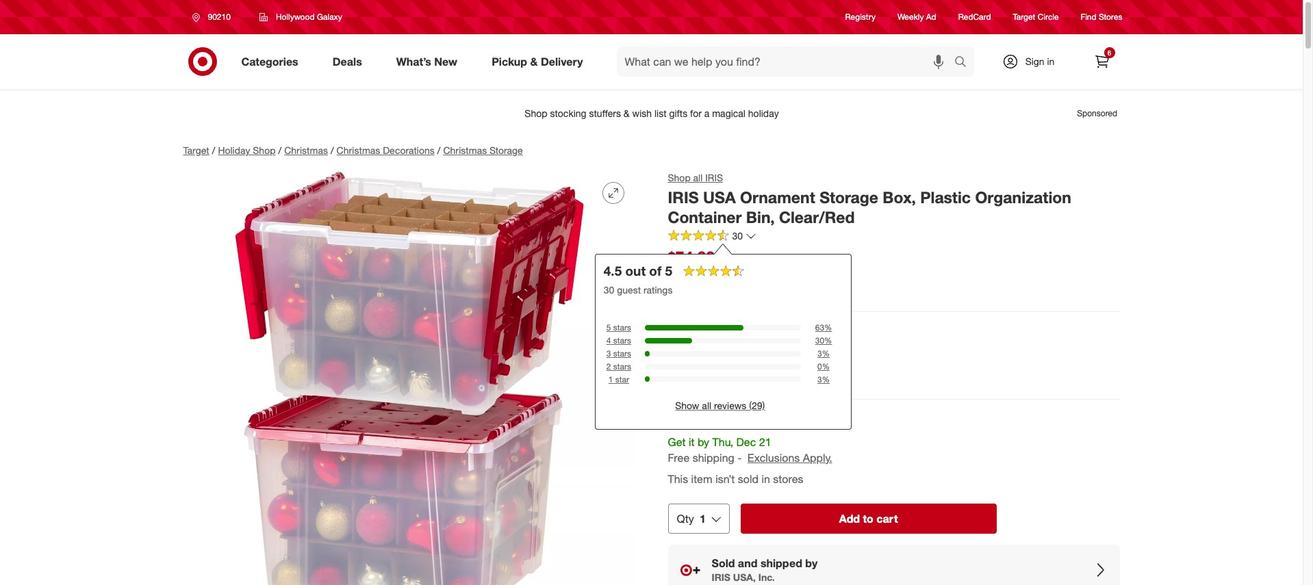 Task type: describe. For each thing, give the bounding box(es) containing it.
target link
[[183, 144, 209, 156]]

5 stars
[[607, 323, 631, 333]]

out
[[626, 263, 646, 279]]

storage inside shop all iris iris usa ornament storage box, plastic organization container bin, clear/red
[[820, 188, 878, 207]]

to
[[863, 512, 874, 526]]

12
[[739, 271, 748, 281]]

box,
[[883, 188, 916, 207]]

60qt - 2pk link
[[669, 350, 739, 380]]

3 stars
[[607, 349, 631, 359]]

6
[[1108, 49, 1112, 57]]

sign
[[1026, 55, 1045, 67]]

1 / from the left
[[212, 144, 215, 156]]

target / holiday shop / christmas / christmas decorations / christmas storage
[[183, 144, 523, 156]]

1 inside 'fulfillment' region
[[700, 512, 706, 526]]

&
[[530, 54, 538, 68]]

4.5 out of 5
[[604, 263, 673, 279]]

3 christmas from the left
[[443, 144, 487, 156]]

4
[[607, 336, 611, 346]]

shop inside shop all iris iris usa ornament storage box, plastic organization container bin, clear/red
[[668, 172, 691, 184]]

show
[[675, 400, 699, 411]]

circle
[[1038, 12, 1059, 22]]

3 for 3 stars
[[818, 349, 822, 359]]

0 vertical spatial in
[[1047, 55, 1055, 67]]

find stores
[[1081, 12, 1123, 22]]

pickup & delivery link
[[480, 47, 600, 77]]

usa,
[[733, 572, 756, 584]]

what's new link
[[385, 47, 475, 77]]

(
[[736, 271, 739, 281]]

what's new
[[396, 54, 458, 68]]

hollywood galaxy button
[[251, 5, 351, 29]]

galaxy
[[317, 12, 342, 22]]

new
[[434, 54, 458, 68]]

hollywood galaxy
[[276, 12, 342, 22]]

3 up 2 on the bottom of page
[[607, 349, 611, 359]]

60qt inside 'link'
[[678, 358, 701, 372]]

30 for 30 %
[[815, 336, 824, 346]]

6 link
[[1087, 47, 1117, 77]]

add
[[839, 512, 860, 526]]

1 vertical spatial iris
[[668, 188, 699, 207]]

target for target circle
[[1013, 12, 1036, 22]]

0 horizontal spatial 5
[[607, 323, 611, 333]]

63
[[815, 323, 824, 333]]

redcard
[[958, 12, 991, 22]]

online
[[744, 284, 769, 296]]

holiday shop link
[[218, 144, 276, 156]]

fulfillment region
[[668, 414, 1120, 585]]

find
[[1081, 12, 1097, 22]]

plastic
[[920, 188, 971, 207]]

show all reviews (29)
[[675, 400, 765, 411]]

30 guest ratings
[[604, 284, 673, 296]]

cart
[[877, 512, 898, 526]]

thu,
[[713, 435, 733, 449]]

26.7qt
[[754, 358, 785, 372]]

$74.99 reg $84.99 sale save $ 10.00 ( 12 when purchased online
[[668, 248, 769, 296]]

weekly ad link
[[898, 11, 937, 23]]

organization
[[975, 188, 1071, 207]]

save
[[690, 271, 707, 281]]

% for 3 stars
[[822, 349, 830, 359]]

0 vertical spatial iris
[[705, 172, 723, 184]]

2
[[607, 362, 611, 372]]

26.7qt link
[[745, 350, 794, 380]]

(29)
[[749, 400, 765, 411]]

shop all iris iris usa ornament storage box, plastic organization container bin, clear/red
[[668, 172, 1071, 226]]

categories
[[241, 54, 298, 68]]

% for 4 stars
[[824, 336, 832, 346]]

registry link
[[845, 11, 876, 23]]

sold
[[712, 556, 735, 570]]

weekly ad
[[898, 12, 937, 22]]

% for 1 star
[[822, 374, 830, 385]]

search button
[[948, 47, 981, 79]]

stores
[[1099, 12, 1123, 22]]

pickup
[[492, 54, 527, 68]]

all for iris
[[693, 172, 703, 184]]

ad
[[926, 12, 937, 22]]

guest
[[617, 284, 641, 296]]

size
[[668, 327, 687, 340]]

1 star
[[609, 374, 629, 385]]

- inside get it by thu, dec 21 free shipping - exclusions apply.
[[738, 451, 742, 465]]

by inside sold and shipped by iris usa, inc.
[[806, 556, 818, 570]]

get
[[668, 435, 686, 449]]

group containing size
[[667, 326, 1120, 386]]

reg
[[717, 255, 729, 265]]

qty 1
[[677, 512, 706, 526]]

purchased
[[696, 284, 741, 296]]



Task type: vqa. For each thing, say whether or not it's contained in the screenshot.
"More"
no



Task type: locate. For each thing, give the bounding box(es) containing it.
advertisement region
[[172, 97, 1131, 130]]

target
[[1013, 12, 1036, 22], [183, 144, 209, 156]]

1 vertical spatial 1
[[700, 512, 706, 526]]

% down 63 %
[[824, 336, 832, 346]]

target circle
[[1013, 12, 1059, 22]]

1 horizontal spatial 5
[[665, 263, 673, 279]]

63 %
[[815, 323, 832, 333]]

when
[[668, 284, 693, 296]]

1 horizontal spatial 1
[[700, 512, 706, 526]]

1 stars from the top
[[613, 323, 631, 333]]

0 horizontal spatial christmas
[[284, 144, 328, 156]]

in right sold
[[762, 472, 770, 486]]

add to cart
[[839, 512, 898, 526]]

show all reviews (29) button
[[675, 399, 765, 413]]

size 60qt - 2pk
[[668, 327, 745, 340]]

$84.99
[[732, 255, 756, 265]]

1 vertical spatial shop
[[668, 172, 691, 184]]

0 vertical spatial 1
[[609, 374, 613, 385]]

target inside target circle link
[[1013, 12, 1036, 22]]

0
[[818, 362, 822, 372]]

by right it
[[698, 435, 709, 449]]

% up 30 %
[[824, 323, 832, 333]]

- down dec on the bottom right of the page
[[738, 451, 742, 465]]

shipped
[[761, 556, 802, 570]]

/ right target link
[[212, 144, 215, 156]]

stars down 4 stars
[[613, 349, 631, 359]]

1 horizontal spatial storage
[[820, 188, 878, 207]]

1 vertical spatial 5
[[607, 323, 611, 333]]

60qt right size
[[692, 327, 715, 340]]

add to cart button
[[741, 504, 997, 534]]

$74.99
[[668, 248, 715, 267]]

3 / from the left
[[331, 144, 334, 156]]

categories link
[[230, 47, 315, 77]]

apply.
[[803, 451, 832, 465]]

it
[[689, 435, 695, 449]]

stars for 4 stars
[[613, 336, 631, 346]]

group
[[667, 326, 1120, 386]]

by inside get it by thu, dec 21 free shipping - exclusions apply.
[[698, 435, 709, 449]]

90210 button
[[183, 5, 245, 29]]

iris inside sold and shipped by iris usa, inc.
[[712, 572, 731, 584]]

3 down the 0
[[818, 374, 822, 385]]

1 vertical spatial storage
[[820, 188, 878, 207]]

5 up 4
[[607, 323, 611, 333]]

iris up usa
[[705, 172, 723, 184]]

30 link
[[668, 230, 757, 245]]

holiday
[[218, 144, 250, 156]]

%
[[824, 323, 832, 333], [824, 336, 832, 346], [822, 349, 830, 359], [822, 362, 830, 372], [822, 374, 830, 385]]

deals link
[[321, 47, 379, 77]]

iris usa ornament storage box, plastic organization container bin, clear/red, 1 of 9 image
[[183, 171, 635, 585]]

all inside "button"
[[702, 400, 712, 411]]

- inside 'link'
[[704, 358, 708, 372]]

30 down 4.5
[[604, 284, 614, 296]]

stars for 2 stars
[[613, 362, 631, 372]]

stars for 3 stars
[[613, 349, 631, 359]]

/
[[212, 144, 215, 156], [278, 144, 282, 156], [331, 144, 334, 156], [437, 144, 441, 156]]

2 stars
[[607, 362, 631, 372]]

stores
[[773, 472, 804, 486]]

in inside 'fulfillment' region
[[762, 472, 770, 486]]

all up container
[[693, 172, 703, 184]]

30 for 30
[[732, 230, 743, 242]]

sign in
[[1026, 55, 1055, 67]]

0 vertical spatial -
[[718, 327, 723, 340]]

1 3 % from the top
[[818, 349, 830, 359]]

0 vertical spatial storage
[[490, 144, 523, 156]]

container
[[668, 207, 742, 226]]

stars up 4 stars
[[613, 323, 631, 333]]

1 vertical spatial target
[[183, 144, 209, 156]]

1 horizontal spatial in
[[1047, 55, 1055, 67]]

1 vertical spatial -
[[704, 358, 708, 372]]

bin,
[[746, 207, 775, 226]]

storage
[[490, 144, 523, 156], [820, 188, 878, 207]]

10.00
[[713, 271, 734, 281]]

What can we help you find? suggestions appear below search field
[[617, 47, 958, 77]]

1 horizontal spatial -
[[718, 327, 723, 340]]

shop up container
[[668, 172, 691, 184]]

reviews
[[714, 400, 747, 411]]

by right shipped
[[806, 556, 818, 570]]

2 vertical spatial 30
[[815, 336, 824, 346]]

0 horizontal spatial storage
[[490, 144, 523, 156]]

deals
[[333, 54, 362, 68]]

christmas left decorations
[[337, 144, 380, 156]]

2 vertical spatial -
[[738, 451, 742, 465]]

2 horizontal spatial -
[[738, 451, 742, 465]]

shop
[[253, 144, 276, 156], [668, 172, 691, 184]]

3 % for stars
[[818, 349, 830, 359]]

30 up '$84.99'
[[732, 230, 743, 242]]

ratings
[[644, 284, 673, 296]]

stars up 3 stars
[[613, 336, 631, 346]]

shipping
[[693, 451, 735, 465]]

1 vertical spatial 3 %
[[818, 374, 830, 385]]

4 stars from the top
[[613, 362, 631, 372]]

1 vertical spatial 30
[[604, 284, 614, 296]]

- up 60qt - 2pk 'link'
[[718, 327, 723, 340]]

2pk inside 60qt - 2pk 'link'
[[712, 358, 730, 372]]

1 vertical spatial 60qt
[[678, 358, 701, 372]]

1
[[609, 374, 613, 385], [700, 512, 706, 526]]

in right sign
[[1047, 55, 1055, 67]]

2 horizontal spatial 30
[[815, 336, 824, 346]]

target left circle
[[1013, 12, 1036, 22]]

0 vertical spatial 2pk
[[726, 327, 745, 340]]

this
[[668, 472, 688, 486]]

30 down '63'
[[815, 336, 824, 346]]

-
[[718, 327, 723, 340], [704, 358, 708, 372], [738, 451, 742, 465]]

all inside shop all iris iris usa ornament storage box, plastic organization container bin, clear/red
[[693, 172, 703, 184]]

christmas right decorations
[[443, 144, 487, 156]]

1 horizontal spatial christmas
[[337, 144, 380, 156]]

0 vertical spatial target
[[1013, 12, 1036, 22]]

0 vertical spatial 30
[[732, 230, 743, 242]]

3 % for star
[[818, 374, 830, 385]]

target left holiday
[[183, 144, 209, 156]]

iris
[[705, 172, 723, 184], [668, 188, 699, 207], [712, 572, 731, 584]]

weekly
[[898, 12, 924, 22]]

1 horizontal spatial shop
[[668, 172, 691, 184]]

0 horizontal spatial 1
[[609, 374, 613, 385]]

0 horizontal spatial -
[[704, 358, 708, 372]]

1 horizontal spatial 30
[[732, 230, 743, 242]]

0 vertical spatial all
[[693, 172, 703, 184]]

item
[[691, 472, 713, 486]]

shop right holiday
[[253, 144, 276, 156]]

2 horizontal spatial christmas
[[443, 144, 487, 156]]

1 left star
[[609, 374, 613, 385]]

0 vertical spatial shop
[[253, 144, 276, 156]]

0 horizontal spatial shop
[[253, 144, 276, 156]]

% down 30 %
[[822, 362, 830, 372]]

hollywood
[[276, 12, 315, 22]]

1 right qty
[[700, 512, 706, 526]]

dec
[[736, 435, 756, 449]]

star
[[615, 374, 629, 385]]

/ right christmas link
[[331, 144, 334, 156]]

target circle link
[[1013, 11, 1059, 23]]

0 horizontal spatial by
[[698, 435, 709, 449]]

ornament
[[740, 188, 815, 207]]

0 horizontal spatial 30
[[604, 284, 614, 296]]

2pk down size 60qt - 2pk
[[712, 358, 730, 372]]

1 horizontal spatial by
[[806, 556, 818, 570]]

0 horizontal spatial in
[[762, 472, 770, 486]]

iris up container
[[668, 188, 699, 207]]

inc.
[[759, 572, 775, 584]]

5 right of in the top of the page
[[665, 263, 673, 279]]

get it by thu, dec 21 free shipping - exclusions apply.
[[668, 435, 832, 465]]

30
[[732, 230, 743, 242], [604, 284, 614, 296], [815, 336, 824, 346]]

christmas link
[[284, 144, 328, 156]]

1 vertical spatial by
[[806, 556, 818, 570]]

% down 0 %
[[822, 374, 830, 385]]

90210
[[208, 12, 231, 22]]

1 christmas from the left
[[284, 144, 328, 156]]

of
[[649, 263, 662, 279]]

1 vertical spatial in
[[762, 472, 770, 486]]

2 vertical spatial iris
[[712, 572, 731, 584]]

3 stars from the top
[[613, 349, 631, 359]]

4 stars
[[607, 336, 631, 346]]

stars up star
[[613, 362, 631, 372]]

2 / from the left
[[278, 144, 282, 156]]

60qt down size
[[678, 358, 701, 372]]

% for 2 stars
[[822, 362, 830, 372]]

registry
[[845, 12, 876, 22]]

0 vertical spatial 5
[[665, 263, 673, 279]]

3 %
[[818, 349, 830, 359], [818, 374, 830, 385]]

and
[[738, 556, 758, 570]]

1 horizontal spatial target
[[1013, 12, 1036, 22]]

stars for 5 stars
[[613, 323, 631, 333]]

redcard link
[[958, 11, 991, 23]]

pickup & delivery
[[492, 54, 583, 68]]

1 vertical spatial all
[[702, 400, 712, 411]]

search
[[948, 56, 981, 70]]

all for (29)
[[702, 400, 712, 411]]

- down size 60qt - 2pk
[[704, 358, 708, 372]]

$
[[709, 271, 713, 281]]

usa
[[703, 188, 736, 207]]

1 vertical spatial 2pk
[[712, 358, 730, 372]]

60qt - 2pk
[[678, 358, 730, 372]]

0 vertical spatial 3 %
[[818, 349, 830, 359]]

0 vertical spatial 60qt
[[692, 327, 715, 340]]

3 for 1 star
[[818, 374, 822, 385]]

0 horizontal spatial target
[[183, 144, 209, 156]]

sold
[[738, 472, 759, 486]]

3 up the 0
[[818, 349, 822, 359]]

this item isn't sold in stores
[[668, 472, 804, 486]]

2 stars from the top
[[613, 336, 631, 346]]

free
[[668, 451, 690, 465]]

% for 5 stars
[[824, 323, 832, 333]]

by
[[698, 435, 709, 449], [806, 556, 818, 570]]

% up 0 %
[[822, 349, 830, 359]]

3 % down 0 %
[[818, 374, 830, 385]]

christmas storage link
[[443, 144, 523, 156]]

2 3 % from the top
[[818, 374, 830, 385]]

0 vertical spatial by
[[698, 435, 709, 449]]

/ right decorations
[[437, 144, 441, 156]]

what's
[[396, 54, 431, 68]]

2 christmas from the left
[[337, 144, 380, 156]]

christmas right the holiday shop 'link'
[[284, 144, 328, 156]]

exclusions
[[748, 451, 800, 465]]

sale
[[668, 269, 688, 281]]

target for target / holiday shop / christmas / christmas decorations / christmas storage
[[183, 144, 209, 156]]

3 % up 0 %
[[818, 349, 830, 359]]

30 for 30 guest ratings
[[604, 284, 614, 296]]

qty
[[677, 512, 694, 526]]

4 / from the left
[[437, 144, 441, 156]]

/ left christmas link
[[278, 144, 282, 156]]

2pk
[[726, 327, 745, 340], [712, 358, 730, 372]]

2pk up 60qt - 2pk 'link'
[[726, 327, 745, 340]]

sign in link
[[990, 47, 1076, 77]]

0 %
[[818, 362, 830, 372]]

christmas decorations link
[[337, 144, 435, 156]]

all right show
[[702, 400, 712, 411]]

iris down sold
[[712, 572, 731, 584]]



